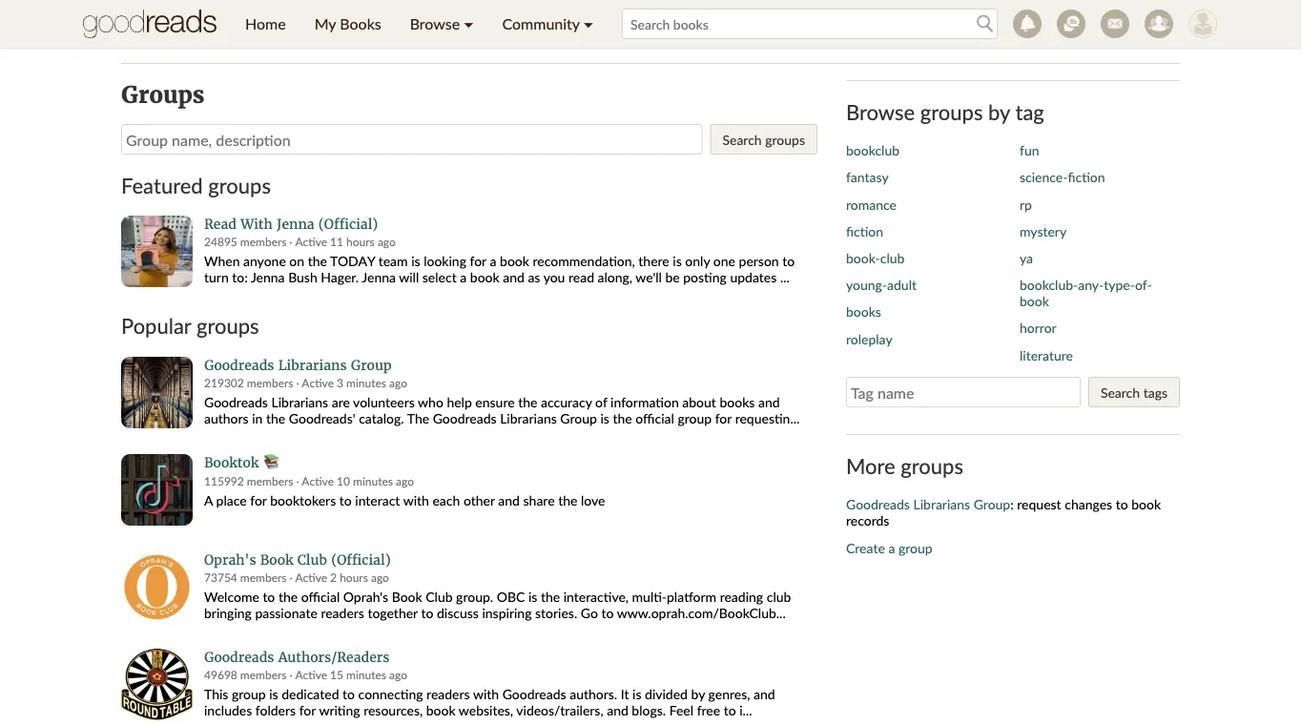 Task type: locate. For each thing, give the bounding box(es) containing it.
groups up the with
[[208, 173, 271, 197]]

welcome
[[204, 589, 259, 605]]

· inside goodreads authors/readers 49698 members · active 15 minutes ago this group is dedicated to connecting readers with goodreads authors. it is divided by genres, and includes folders for writing resources, book websites, videos/trailers, and blogs.  feel free to i...
[[290, 668, 293, 682]]

i...
[[740, 702, 752, 718]]

bookclub-
[[1020, 277, 1079, 293]]

book up passionate
[[260, 551, 293, 569]]

and
[[503, 269, 525, 285], [759, 394, 780, 410], [498, 492, 520, 508], [754, 686, 775, 702], [607, 702, 629, 718]]

hours right 2
[[340, 571, 368, 584]]

and right about
[[759, 394, 780, 410]]

anyone
[[243, 253, 286, 269]]

active up on
[[295, 235, 327, 249]]

along,
[[598, 269, 633, 285]]

2 horizontal spatial a
[[889, 539, 895, 556]]

booktokers
[[270, 492, 336, 508]]

obc
[[497, 589, 525, 605]]

group for the bottommost goodreads librarians group link
[[974, 496, 1011, 513]]

minutes
[[346, 376, 386, 390], [353, 474, 393, 488], [346, 668, 387, 682]]

1 vertical spatial by
[[691, 686, 705, 702]]

group inside goodreads authors/readers 49698 members · active 15 minutes ago this group is dedicated to connecting readers with goodreads authors. it is divided by genres, and includes folders for writing resources, book websites, videos/trailers, and blogs.  feel free to i...
[[232, 686, 266, 702]]

active up dedicated
[[295, 668, 327, 682]]

horror
[[1020, 320, 1057, 336]]

book
[[500, 253, 529, 269], [470, 269, 500, 285], [1020, 293, 1050, 309], [1132, 496, 1161, 513], [426, 702, 456, 718]]

members inside goodreads authors/readers 49698 members · active 15 minutes ago this group is dedicated to connecting readers with goodreads authors. it is divided by genres, and includes folders for writing resources, book websites, videos/trailers, and blogs.  feel free to i...
[[240, 668, 287, 682]]

for inside read with jenna (official) 24895 members · active 11 hours ago when anyone on the today team is looking for a book recommendation, there is only one person to turn to: jenna bush hager.  jenna will select a book and as you read along, we'll be posting updates ...
[[470, 253, 487, 269]]

0 horizontal spatial fiction
[[846, 223, 884, 239]]

each
[[433, 492, 460, 508]]

groups left tag
[[921, 99, 983, 124]]

the right in
[[266, 410, 286, 426]]

1 horizontal spatial ▾
[[584, 14, 594, 33]]

go
[[581, 605, 598, 621]]

browse inside popup button
[[410, 14, 460, 33]]

club right reading
[[767, 589, 791, 605]]

0 vertical spatial browse
[[410, 14, 460, 33]]

with down the goodreads authors/readers link
[[473, 686, 499, 702]]

0 horizontal spatial with
[[403, 492, 429, 508]]

on
[[289, 253, 305, 269]]

hours up today
[[346, 235, 375, 249]]

1 horizontal spatial group
[[561, 410, 597, 426]]

· left 3
[[296, 376, 299, 390]]

club inside oprah's book club (official) 73754 members · active 2 hours ago welcome to the official oprah's book club group. obc is the interactive, multi-platform reading club bringing passionate readers together to discuss inspiring stories.  go to www.oprah.com/bookclub...
[[767, 589, 791, 605]]

0 horizontal spatial club
[[767, 589, 791, 605]]

roleplay
[[846, 331, 893, 347]]

websites,
[[459, 702, 513, 718]]

minutes right 15
[[346, 668, 387, 682]]

0 vertical spatial (official)
[[319, 216, 378, 233]]

bookclub-any-type-of- book
[[1020, 277, 1152, 309]]

(official) up 2 hours ago element
[[331, 551, 391, 569]]

oprah's book club (official) link
[[204, 551, 818, 569]]

is right obc
[[529, 589, 538, 605]]

book right looking
[[470, 269, 500, 285]]

(official) inside oprah's book club (official) 73754 members · active 2 hours ago welcome to the official oprah's book club group. obc is the interactive, multi-platform reading club bringing passionate readers together to discuss inspiring stories.  go to www.oprah.com/bookclub...
[[331, 551, 391, 569]]

authors.
[[570, 686, 618, 702]]

1 vertical spatial books
[[720, 394, 755, 410]]

group left requestin...
[[678, 410, 712, 426]]

· up passionate
[[290, 571, 293, 584]]

browse ▾
[[410, 14, 474, 33]]

1 vertical spatial hours
[[340, 571, 368, 584]]

(official) up 11 at the left
[[319, 216, 378, 233]]

0 vertical spatial book
[[260, 551, 293, 569]]

2 vertical spatial minutes
[[346, 668, 387, 682]]

books
[[340, 14, 381, 33]]

readers down 2
[[321, 605, 364, 621]]

Search books text field
[[622, 9, 998, 39]]

to right welcome on the bottom left of page
[[263, 589, 275, 605]]

with
[[403, 492, 429, 508], [473, 686, 499, 702]]

2 vertical spatial group
[[974, 496, 1011, 513]]

the inside read with jenna (official) 24895 members · active 11 hours ago when anyone on the today team is looking for a book recommendation, there is only one person to turn to: jenna bush hager.  jenna will select a book and as you read along, we'll be posting updates ...
[[308, 253, 327, 269]]

1 vertical spatial official
[[301, 589, 340, 605]]

a right select
[[460, 269, 467, 285]]

to inside read with jenna (official) 24895 members · active 11 hours ago when anyone on the today team is looking for a book recommendation, there is only one person to turn to: jenna bush hager.  jenna will select a book and as you read along, we'll be posting updates ...
[[783, 253, 795, 269]]

by left tag
[[989, 99, 1010, 124]]

to:
[[232, 269, 248, 285]]

menu containing home
[[231, 0, 608, 48]]

notifications image
[[1013, 10, 1042, 38]]

place
[[216, 492, 247, 508]]

to right changes at bottom right
[[1116, 496, 1129, 513]]

1 vertical spatial minutes
[[353, 474, 393, 488]]

members up folders at the bottom left of page
[[240, 668, 287, 682]]

1 horizontal spatial official
[[636, 410, 674, 426]]

hours
[[346, 235, 375, 249], [340, 571, 368, 584]]

readers inside oprah's book club (official) 73754 members · active 2 hours ago welcome to the official oprah's book club group. obc is the interactive, multi-platform reading club bringing passionate readers together to discuss inspiring stories.  go to www.oprah.com/bookclub...
[[321, 605, 364, 621]]

1 horizontal spatial readers
[[427, 686, 470, 702]]

Tag name search field
[[846, 377, 1081, 408]]

...
[[780, 269, 790, 285]]

when
[[204, 253, 240, 269]]

Search for books to add to your shelves search field
[[622, 9, 998, 39]]

1 vertical spatial readers
[[427, 686, 470, 702]]

multi-
[[632, 589, 667, 605]]

1 horizontal spatial goodreads librarians group link
[[846, 496, 1011, 513]]

to left i... in the bottom of the page
[[724, 702, 736, 718]]

group left request
[[974, 496, 1011, 513]]

0 vertical spatial official
[[636, 410, 674, 426]]

goodreads librarians group up 3
[[204, 357, 392, 374]]

ago up connecting
[[389, 668, 407, 682]]

0 vertical spatial group
[[678, 410, 712, 426]]

11
[[330, 235, 344, 249]]

1 vertical spatial browse
[[846, 99, 915, 124]]

0 horizontal spatial oprah's
[[204, 551, 256, 569]]

hager.
[[321, 269, 359, 285]]

readers inside goodreads authors/readers 49698 members · active 15 minutes ago this group is dedicated to connecting readers with goodreads authors. it is divided by genres, and includes folders for writing resources, book websites, videos/trailers, and blogs.  feel free to i...
[[427, 686, 470, 702]]

2 horizontal spatial group
[[974, 496, 1011, 513]]

you
[[544, 269, 565, 285]]

0 vertical spatial club
[[880, 250, 905, 266]]

booktok 📚
[[204, 454, 276, 471]]

▾ inside browse ▾ popup button
[[464, 14, 474, 33]]

mystery link
[[1020, 223, 1067, 239]]

1 horizontal spatial with
[[473, 686, 499, 702]]

1 vertical spatial (official)
[[331, 551, 391, 569]]

0 horizontal spatial group
[[232, 686, 266, 702]]

members down the with
[[240, 235, 287, 249]]

0 horizontal spatial browse
[[410, 14, 460, 33]]

15
[[330, 668, 344, 682]]

are
[[332, 394, 350, 410]]

0 vertical spatial club
[[297, 551, 327, 569]]

1 vertical spatial group
[[561, 410, 597, 426]]

0 vertical spatial goodreads librarians group
[[204, 357, 392, 374]]

is left dedicated
[[269, 686, 278, 702]]

featured groups
[[121, 173, 271, 197]]

the right of
[[613, 410, 632, 426]]

ago up 'together'
[[371, 571, 389, 584]]

official left about
[[636, 410, 674, 426]]

and right i... in the bottom of the page
[[754, 686, 775, 702]]

only
[[685, 253, 710, 269]]

members down 📚
[[247, 474, 293, 488]]

3 minutes ago element
[[337, 376, 407, 390]]

read with jenna (official) 24895 members · active 11 hours ago when anyone on the today team is looking for a book recommendation, there is only one person to turn to: jenna bush hager.  jenna will select a book and as you read along, we'll be posting updates ...
[[204, 216, 795, 285]]

official down 2
[[301, 589, 340, 605]]

and inside goodreads librarians are volunteers who help ensure the accuracy of information about books and authors in the goodreads' catalog. the goodreads librarians group is the official group for requestin...
[[759, 394, 780, 410]]

goodreads librarians group link down more groups
[[846, 496, 1011, 513]]

0 horizontal spatial ▾
[[464, 14, 474, 33]]

any-
[[1079, 277, 1104, 293]]

goodreads right the
[[433, 410, 497, 426]]

request
[[1018, 496, 1062, 513]]

1 ▾ from the left
[[464, 14, 474, 33]]

who
[[418, 394, 444, 410]]

115992
[[204, 474, 244, 488]]

more groups
[[846, 453, 964, 478]]

0 vertical spatial oprah's
[[204, 551, 256, 569]]

▾ for community ▾
[[584, 14, 594, 33]]

group right this
[[232, 686, 266, 702]]

my books link
[[300, 0, 396, 48]]

1 horizontal spatial books
[[846, 304, 882, 320]]

literature
[[1020, 347, 1074, 363]]

books right about
[[720, 394, 755, 410]]

book left websites, on the bottom left
[[426, 702, 456, 718]]

bookclub link
[[846, 142, 900, 158]]

my
[[315, 14, 336, 33]]

hours for read with jenna (official)
[[346, 235, 375, 249]]

goodreads librarians group link
[[204, 357, 818, 374], [846, 496, 1011, 513]]

goodreads librarians group link up 'ensure'
[[204, 357, 818, 374]]

group up 3 minutes ago
[[351, 357, 392, 374]]

booktok 📚 link
[[204, 454, 818, 472]]

in
[[252, 410, 263, 426]]

group left information
[[561, 410, 597, 426]]

group for top goodreads librarians group link
[[351, 357, 392, 374]]

1 horizontal spatial book
[[392, 589, 422, 605]]

to down the 10
[[340, 492, 352, 508]]

by inside goodreads authors/readers 49698 members · active 15 minutes ago this group is dedicated to connecting readers with goodreads authors. it is divided by genres, and includes folders for writing resources, book websites, videos/trailers, and blogs.  feel free to i...
[[691, 686, 705, 702]]

1 vertical spatial with
[[473, 686, 499, 702]]

club left group.
[[426, 589, 453, 605]]

videos/trailers,
[[517, 702, 604, 718]]

romance
[[846, 196, 897, 212]]

looking
[[424, 253, 467, 269]]

the
[[308, 253, 327, 269], [518, 394, 538, 410], [266, 410, 286, 426], [613, 410, 632, 426], [558, 492, 578, 508], [279, 589, 298, 605], [541, 589, 560, 605]]

0 horizontal spatial goodreads librarians group
[[204, 357, 392, 374]]

interactive,
[[564, 589, 629, 605]]

1 vertical spatial oprah's
[[343, 589, 389, 605]]

1 vertical spatial fiction
[[846, 223, 884, 239]]

1 horizontal spatial by
[[989, 99, 1010, 124]]

0 horizontal spatial goodreads librarians group link
[[204, 357, 818, 374]]

this
[[204, 686, 228, 702]]

jenna up on
[[277, 216, 315, 233]]

oprah's up 73754
[[204, 551, 256, 569]]

by left genres,
[[691, 686, 705, 702]]

hours inside read with jenna (official) 24895 members · active 11 hours ago when anyone on the today team is looking for a book recommendation, there is only one person to turn to: jenna bush hager.  jenna will select a book and as you read along, we'll be posting updates ...
[[346, 235, 375, 249]]

1 horizontal spatial group
[[678, 410, 712, 426]]

0 vertical spatial minutes
[[346, 376, 386, 390]]

▾ right community
[[584, 14, 594, 33]]

0 horizontal spatial official
[[301, 589, 340, 605]]

is right it
[[633, 686, 642, 702]]

club up passionate
[[297, 551, 327, 569]]

club up 'adult'
[[880, 250, 905, 266]]

· up booktokers on the bottom left of the page
[[296, 474, 299, 488]]

1 vertical spatial club
[[426, 589, 453, 605]]

0 vertical spatial readers
[[321, 605, 364, 621]]

49698
[[204, 668, 237, 682]]

minutes for 📚
[[353, 474, 393, 488]]

0 horizontal spatial readers
[[321, 605, 364, 621]]

· up on
[[290, 235, 293, 249]]

discuss
[[437, 605, 479, 621]]

members inside read with jenna (official) 24895 members · active 11 hours ago when anyone on the today team is looking for a book recommendation, there is only one person to turn to: jenna bush hager.  jenna will select a book and as you read along, we'll be posting updates ...
[[240, 235, 287, 249]]

with inside goodreads authors/readers 49698 members · active 15 minutes ago this group is dedicated to connecting readers with goodreads authors. it is divided by genres, and includes folders for writing resources, book websites, videos/trailers, and blogs.  feel free to i...
[[473, 686, 499, 702]]

goodreads up 219302 members ·
[[204, 357, 274, 374]]

ago up "volunteers"
[[389, 376, 407, 390]]

and left blogs. in the bottom of the page
[[607, 702, 629, 718]]

for right folders at the bottom left of page
[[299, 702, 316, 718]]

young-adult
[[846, 277, 917, 293]]

members up welcome on the bottom left of page
[[240, 571, 287, 584]]

bob builder image
[[1189, 10, 1218, 38]]

will
[[399, 269, 419, 285]]

changes
[[1065, 496, 1113, 513]]

· inside read with jenna (official) 24895 members · active 11 hours ago when anyone on the today team is looking for a book recommendation, there is only one person to turn to: jenna bush hager.  jenna will select a book and as you read along, we'll be posting updates ...
[[290, 235, 293, 249]]

1 vertical spatial goodreads librarians group
[[846, 496, 1011, 513]]

goodreads librarians group image
[[121, 357, 193, 428]]

Search groups search field
[[121, 124, 703, 155]]

group inside goodreads librarians are volunteers who help ensure the accuracy of information about books and authors in the goodreads' catalog. the goodreads librarians group is the official group for requestin...
[[678, 410, 712, 426]]

book inside goodreads authors/readers 49698 members · active 15 minutes ago this group is dedicated to connecting readers with goodreads authors. it is divided by genres, and includes folders for writing resources, book websites, videos/trailers, and blogs.  feel free to i...
[[426, 702, 456, 718]]

ago up team
[[378, 235, 396, 249]]

to right person
[[783, 253, 795, 269]]

featured
[[121, 173, 203, 197]]

▾ left community
[[464, 14, 474, 33]]

updates
[[730, 269, 777, 285]]

active
[[295, 235, 327, 249], [302, 376, 334, 390], [302, 474, 334, 488], [295, 571, 327, 584], [295, 668, 327, 682]]

1 vertical spatial club
[[767, 589, 791, 605]]

15 minutes ago element
[[330, 668, 407, 682]]

hours for oprah's book club (official)
[[340, 571, 368, 584]]

None submit
[[710, 124, 818, 155], [1089, 377, 1180, 408], [710, 124, 818, 155], [1089, 377, 1180, 408]]

book right changes at bottom right
[[1132, 496, 1161, 513]]

the
[[407, 410, 429, 426]]

groups for more
[[901, 453, 964, 478]]

books down young-
[[846, 304, 882, 320]]

books inside goodreads librarians are volunteers who help ensure the accuracy of information about books and authors in the goodreads' catalog. the goodreads librarians group is the official group for requestin...
[[720, 394, 755, 410]]

▾ inside the community ▾ dropdown button
[[584, 14, 594, 33]]

and inside read with jenna (official) 24895 members · active 11 hours ago when anyone on the today team is looking for a book recommendation, there is only one person to turn to: jenna bush hager.  jenna will select a book and as you read along, we'll be posting updates ...
[[503, 269, 525, 285]]

(official) inside read with jenna (official) 24895 members · active 11 hours ago when anyone on the today team is looking for a book recommendation, there is only one person to turn to: jenna bush hager.  jenna will select a book and as you read along, we'll be posting updates ...
[[319, 216, 378, 233]]

book inside bookclub-any-type-of- book
[[1020, 293, 1050, 309]]

team
[[379, 253, 408, 269]]

0 vertical spatial books
[[846, 304, 882, 320]]

for left requestin...
[[715, 410, 732, 426]]

minutes up "volunteers"
[[346, 376, 386, 390]]

for down 115992 members ·
[[250, 492, 267, 508]]

minutes for librarians
[[346, 376, 386, 390]]

0 vertical spatial goodreads librarians group link
[[204, 357, 818, 374]]

oprah's down 2 hours ago element
[[343, 589, 389, 605]]

active inside oprah's book club (official) 73754 members · active 2 hours ago welcome to the official oprah's book club group. obc is the interactive, multi-platform reading club bringing passionate readers together to discuss inspiring stories.  go to www.oprah.com/bookclub...
[[295, 571, 327, 584]]

love
[[581, 492, 605, 508]]

book up horror link
[[1020, 293, 1050, 309]]

jenna left will
[[362, 269, 396, 285]]

▾
[[464, 14, 474, 33], [584, 14, 594, 33]]

1 horizontal spatial browse
[[846, 99, 915, 124]]

0 horizontal spatial group
[[351, 357, 392, 374]]

menu
[[231, 0, 608, 48]]

for right looking
[[470, 253, 487, 269]]

browse for browse ▾
[[410, 14, 460, 33]]

browse groups by tag
[[846, 99, 1045, 124]]

0 vertical spatial by
[[989, 99, 1010, 124]]

is right team
[[411, 253, 420, 269]]

10 minutes ago
[[337, 474, 414, 488]]

home
[[245, 14, 286, 33]]

0 horizontal spatial books
[[720, 394, 755, 410]]

active left 2
[[295, 571, 327, 584]]

free
[[697, 702, 721, 718]]

2 horizontal spatial group
[[899, 539, 933, 556]]

1 horizontal spatial goodreads librarians group
[[846, 496, 1011, 513]]

to down 15
[[343, 686, 355, 702]]

goodreads librarians group
[[204, 357, 392, 374], [846, 496, 1011, 513]]

create a group link
[[846, 539, 933, 556]]

2 vertical spatial group
[[232, 686, 266, 702]]

hours inside oprah's book club (official) 73754 members · active 2 hours ago welcome to the official oprah's book club group. obc is the interactive, multi-platform reading club bringing passionate readers together to discuss inspiring stories.  go to www.oprah.com/bookclub...
[[340, 571, 368, 584]]

read with jenna (official) image
[[121, 216, 193, 287]]

0 horizontal spatial by
[[691, 686, 705, 702]]

goodreads authors/readers 49698 members · active 15 minutes ago this group is dedicated to connecting readers with goodreads authors. it is divided by genres, and includes folders for writing resources, book websites, videos/trailers, and blogs.  feel free to i...
[[204, 649, 775, 718]]

platform
[[667, 589, 717, 605]]

0 vertical spatial group
[[351, 357, 392, 374]]

a right create
[[889, 539, 895, 556]]

and left as
[[503, 269, 525, 285]]

1 horizontal spatial fiction
[[1068, 169, 1106, 185]]

10
[[337, 474, 350, 488]]

is
[[411, 253, 420, 269], [673, 253, 682, 269], [601, 410, 610, 426], [529, 589, 538, 605], [269, 686, 278, 702], [633, 686, 642, 702]]

goodreads down more on the bottom right
[[846, 496, 910, 513]]

ya link
[[1020, 250, 1033, 266]]

browse right books
[[410, 14, 460, 33]]

readers right resources,
[[427, 686, 470, 702]]

goodreads librarians group down more groups
[[846, 496, 1011, 513]]

2 ▾ from the left
[[584, 14, 594, 33]]

browse up bookclub 'link'
[[846, 99, 915, 124]]

active left 3
[[302, 376, 334, 390]]

is right accuracy
[[601, 410, 610, 426]]

club
[[297, 551, 327, 569], [426, 589, 453, 605]]

active inside read with jenna (official) 24895 members · active 11 hours ago when anyone on the today team is looking for a book recommendation, there is only one person to turn to: jenna bush hager.  jenna will select a book and as you read along, we'll be posting updates ...
[[295, 235, 327, 249]]

0 vertical spatial hours
[[346, 235, 375, 249]]



Task type: describe. For each thing, give the bounding box(es) containing it.
interact
[[355, 492, 400, 508]]

members inside oprah's book club (official) 73754 members · active 2 hours ago welcome to the official oprah's book club group. obc is the interactive, multi-platform reading club bringing passionate readers together to discuss inspiring stories.  go to www.oprah.com/bookclub...
[[240, 571, 287, 584]]

goodreads authors/readers link
[[204, 649, 818, 666]]

science-fiction
[[1020, 169, 1106, 185]]

about
[[683, 394, 717, 410]]

the right welcome on the bottom left of page
[[279, 589, 298, 605]]

we'll
[[636, 269, 662, 285]]

community
[[502, 14, 580, 33]]

my group discussions image
[[1057, 10, 1086, 38]]

groups for popular
[[197, 314, 259, 338]]

friend requests image
[[1145, 10, 1174, 38]]

books link
[[846, 304, 882, 320]]

booktok 📚 image
[[121, 454, 193, 526]]

records
[[846, 513, 890, 529]]

read with jenna (official) link
[[204, 216, 818, 233]]

0 vertical spatial fiction
[[1068, 169, 1106, 185]]

10 minutes ago element
[[337, 474, 414, 488]]

ensure
[[476, 394, 515, 410]]

a
[[204, 492, 213, 508]]

▾ for browse ▾
[[464, 14, 474, 33]]

authors/readers
[[278, 649, 390, 666]]

rp link
[[1020, 196, 1032, 212]]

create
[[846, 539, 885, 556]]

0 horizontal spatial club
[[297, 551, 327, 569]]

goodreads librarians group for the bottommost goodreads librarians group link
[[846, 496, 1011, 513]]

115992 members ·
[[204, 474, 302, 488]]

fiction link
[[846, 223, 884, 239]]

official inside goodreads librarians are volunteers who help ensure the accuracy of information about books and authors in the goodreads' catalog. the goodreads librarians group is the official group for requestin...
[[636, 410, 674, 426]]

and right 'other'
[[498, 492, 520, 508]]

authors
[[204, 410, 249, 426]]

posting
[[683, 269, 727, 285]]

accuracy
[[541, 394, 592, 410]]

jenna right to:
[[251, 269, 285, 285]]

groups for browse
[[921, 99, 983, 124]]

literature link
[[1020, 347, 1074, 363]]

bringing
[[204, 605, 252, 621]]

dedicated
[[282, 686, 339, 702]]

librarians left "are"
[[271, 394, 328, 410]]

official inside oprah's book club (official) 73754 members · active 2 hours ago welcome to the official oprah's book club group. obc is the interactive, multi-platform reading club bringing passionate readers together to discuss inspiring stories.  go to www.oprah.com/bookclub...
[[301, 589, 340, 605]]

bush
[[288, 269, 318, 285]]

inbox image
[[1101, 10, 1130, 38]]

groups
[[121, 80, 205, 109]]

the left love
[[558, 492, 578, 508]]

groups for featured
[[208, 173, 271, 197]]

community ▾ button
[[488, 0, 608, 48]]

folders
[[256, 702, 296, 718]]

information
[[611, 394, 679, 410]]

73754
[[204, 571, 237, 584]]

group inside goodreads librarians are volunteers who help ensure the accuracy of information about books and authors in the goodreads' catalog. the goodreads librarians group is the official group for requestin...
[[561, 410, 597, 426]]

goodreads'
[[289, 410, 356, 426]]

oprah's book club (official) 73754 members · active 2 hours ago welcome to the official oprah's book club group. obc is the interactive, multi-platform reading club bringing passionate readers together to discuss inspiring stories.  go to www.oprah.com/bookclub...
[[204, 551, 791, 621]]

1 vertical spatial book
[[392, 589, 422, 605]]

a place for booktokers to interact with each other and share the love
[[204, 492, 605, 508]]

book down read with jenna (official) link
[[500, 253, 529, 269]]

goodreads down 219302
[[204, 394, 268, 410]]

community ▾
[[502, 14, 594, 33]]

tag
[[1016, 99, 1045, 124]]

active up booktokers on the bottom left of the page
[[302, 474, 334, 488]]

romance link
[[846, 196, 897, 212]]

type-
[[1104, 277, 1136, 293]]

0 horizontal spatial a
[[460, 269, 467, 285]]

2
[[330, 571, 337, 584]]

24895
[[204, 235, 237, 249]]

ago inside goodreads authors/readers 49698 members · active 15 minutes ago this group is dedicated to connecting readers with goodreads authors. it is divided by genres, and includes folders for writing resources, book websites, videos/trailers, and blogs.  feel free to i...
[[389, 668, 407, 682]]

browse for browse groups by tag
[[846, 99, 915, 124]]

create a group
[[846, 539, 933, 556]]

:
[[1011, 496, 1014, 513]]

other
[[464, 492, 495, 508]]

the right 'ensure'
[[518, 394, 538, 410]]

feel
[[670, 702, 694, 718]]

volunteers
[[353, 394, 415, 410]]

science-
[[1020, 169, 1068, 185]]

1 vertical spatial group
[[899, 539, 933, 556]]

1 horizontal spatial oprah's
[[343, 589, 389, 605]]

book-club link
[[846, 250, 905, 266]]

fantasy
[[846, 169, 889, 185]]

fantasy link
[[846, 169, 889, 185]]

book inside : request changes to book records
[[1132, 496, 1161, 513]]

is left only
[[673, 253, 682, 269]]

browse ▾ button
[[396, 0, 488, 48]]

0 horizontal spatial book
[[260, 551, 293, 569]]

goodreads librarians group for top goodreads librarians group link
[[204, 357, 392, 374]]

1 horizontal spatial club
[[426, 589, 453, 605]]

there
[[639, 253, 670, 269]]

members up in
[[247, 376, 293, 390]]

of-
[[1136, 277, 1152, 293]]

📚
[[263, 454, 276, 471]]

to right go
[[602, 605, 614, 621]]

one
[[714, 253, 736, 269]]

reading
[[720, 589, 764, 605]]

turn
[[204, 269, 229, 285]]

1 horizontal spatial club
[[880, 250, 905, 266]]

librarians up 3
[[278, 357, 347, 374]]

adult
[[888, 277, 917, 293]]

ago inside oprah's book club (official) 73754 members · active 2 hours ago welcome to the official oprah's book club group. obc is the interactive, multi-platform reading club bringing passionate readers together to discuss inspiring stories.  go to www.oprah.com/bookclub...
[[371, 571, 389, 584]]

librarians up booktok 📚 link
[[500, 410, 557, 426]]

catalog.
[[359, 410, 404, 426]]

mystery
[[1020, 223, 1067, 239]]

horror link
[[1020, 320, 1057, 336]]

(official) for read with jenna (official)
[[319, 216, 378, 233]]

fun
[[1020, 142, 1040, 158]]

booktok
[[204, 454, 259, 471]]

popular
[[121, 314, 191, 338]]

1 horizontal spatial a
[[490, 253, 497, 269]]

for inside goodreads librarians are volunteers who help ensure the accuracy of information about books and authors in the goodreads' catalog. the goodreads librarians group is the official group for requestin...
[[715, 410, 732, 426]]

active inside goodreads authors/readers 49698 members · active 15 minutes ago this group is dedicated to connecting readers with goodreads authors. it is divided by genres, and includes folders for writing resources, book websites, videos/trailers, and blogs.  feel free to i...
[[295, 668, 327, 682]]

group.
[[456, 589, 493, 605]]

popular groups
[[121, 314, 259, 338]]

young-
[[846, 277, 888, 293]]

is inside goodreads librarians are volunteers who help ensure the accuracy of information about books and authors in the goodreads' catalog. the goodreads librarians group is the official group for requestin...
[[601, 410, 610, 426]]

it
[[621, 686, 629, 702]]

minutes inside goodreads authors/readers 49698 members · active 15 minutes ago this group is dedicated to connecting readers with goodreads authors. it is divided by genres, and includes folders for writing resources, book websites, videos/trailers, and blogs.  feel free to i...
[[346, 668, 387, 682]]

the right obc
[[541, 589, 560, 605]]

11 hours ago element
[[330, 235, 396, 249]]

1 vertical spatial goodreads librarians group link
[[846, 496, 1011, 513]]

is inside oprah's book club (official) 73754 members · active 2 hours ago welcome to the official oprah's book club group. obc is the interactive, multi-platform reading club bringing passionate readers together to discuss inspiring stories.  go to www.oprah.com/bookclub...
[[529, 589, 538, 605]]

to left discuss
[[421, 605, 434, 621]]

0 vertical spatial with
[[403, 492, 429, 508]]

to inside : request changes to book records
[[1116, 496, 1129, 513]]

ago inside read with jenna (official) 24895 members · active 11 hours ago when anyone on the today team is looking for a book recommendation, there is only one person to turn to: jenna bush hager.  jenna will select a book and as you read along, we'll be posting updates ...
[[378, 235, 396, 249]]

goodreads librarians are volunteers who help ensure the accuracy of information about books and authors in the goodreads' catalog. the goodreads librarians group is the official group for requestin...
[[204, 394, 800, 426]]

: request changes to book records
[[846, 496, 1161, 529]]

be
[[666, 269, 680, 285]]

today
[[330, 253, 375, 269]]

ago up a place for booktokers to interact with each other and share the love
[[396, 474, 414, 488]]

librarians down more groups
[[914, 496, 971, 513]]

· inside oprah's book club (official) 73754 members · active 2 hours ago welcome to the official oprah's book club group. obc is the interactive, multi-platform reading club bringing passionate readers together to discuss inspiring stories.  go to www.oprah.com/bookclub...
[[290, 571, 293, 584]]

2 hours ago element
[[330, 571, 389, 584]]

(official) for oprah's book club (official)
[[331, 551, 391, 569]]

young-adult link
[[846, 277, 917, 293]]

read
[[204, 216, 237, 233]]

requestin...
[[735, 410, 800, 426]]

3
[[337, 376, 344, 390]]

goodreads up '49698'
[[204, 649, 274, 666]]

goodreads authors/readers image
[[121, 649, 193, 720]]

oprah's book club (official) image
[[121, 551, 193, 623]]

for inside goodreads authors/readers 49698 members · active 15 minutes ago this group is dedicated to connecting readers with goodreads authors. it is divided by genres, and includes folders for writing resources, book websites, videos/trailers, and blogs.  feel free to i...
[[299, 702, 316, 718]]

goodreads down the goodreads authors/readers link
[[503, 686, 566, 702]]

as
[[528, 269, 541, 285]]



Task type: vqa. For each thing, say whether or not it's contained in the screenshot.
only
yes



